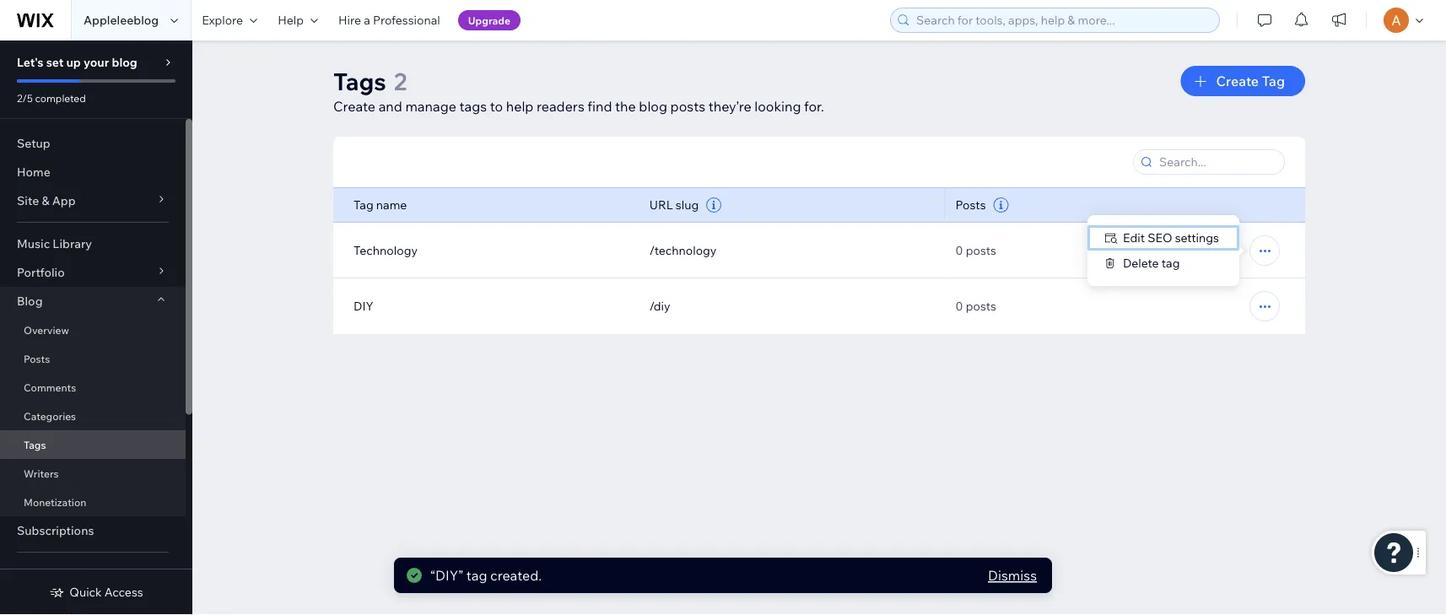 Task type: describe. For each thing, give the bounding box(es) containing it.
readers
[[537, 98, 585, 115]]

posts inside tags 2 create and manage tags to help readers find the blog posts they're looking for.
[[671, 98, 706, 115]]

"diy"
[[431, 567, 464, 584]]

hire a professional
[[339, 13, 440, 27]]

delete tag button
[[1088, 251, 1240, 276]]

music library
[[17, 236, 92, 251]]

delete tag
[[1124, 256, 1181, 271]]

up
[[66, 55, 81, 70]]

hire a professional link
[[328, 0, 451, 41]]

2
[[394, 66, 407, 96]]

set
[[46, 55, 64, 70]]

tags for tags
[[24, 439, 46, 451]]

settings
[[1176, 230, 1220, 245]]

professional
[[373, 13, 440, 27]]

monetization
[[24, 496, 86, 509]]

let's
[[17, 55, 44, 70]]

explore
[[202, 13, 243, 27]]

monetization link
[[0, 488, 186, 517]]

subscriptions link
[[0, 517, 186, 545]]

0 posts for /technology
[[956, 243, 997, 258]]

create inside tags 2 create and manage tags to help readers find the blog posts they're looking for.
[[333, 98, 376, 115]]

create tag
[[1217, 73, 1286, 89]]

blog inside the sidebar "element"
[[112, 55, 137, 70]]

posts for /diy
[[966, 299, 997, 314]]

completed
[[35, 92, 86, 104]]

alert containing "diy" tag created.
[[394, 558, 1053, 593]]

url
[[650, 198, 673, 212]]

/technology
[[650, 243, 717, 258]]

music library link
[[0, 230, 186, 258]]

they're
[[709, 98, 752, 115]]

your
[[84, 55, 109, 70]]

2/5 completed
[[17, 92, 86, 104]]

tag for delete
[[1162, 256, 1181, 271]]

posts for /technology
[[966, 243, 997, 258]]

edit inside button
[[1124, 230, 1146, 245]]

tag name
[[354, 198, 407, 212]]

music
[[17, 236, 50, 251]]

"diy" tag created.
[[431, 567, 542, 584]]

0 posts for /diy
[[956, 299, 997, 314]]

and
[[379, 98, 403, 115]]

subscriptions
[[17, 523, 94, 538]]

writers
[[24, 467, 59, 480]]

setup
[[17, 136, 50, 151]]

comments link
[[0, 373, 186, 402]]

diy
[[354, 299, 374, 314]]

help
[[506, 98, 534, 115]]

posts link
[[0, 344, 186, 373]]

home
[[17, 165, 50, 179]]

edit seo settings button
[[1088, 225, 1240, 251]]

name
[[376, 198, 407, 212]]

find
[[588, 98, 612, 115]]

looking
[[755, 98, 802, 115]]

&
[[42, 193, 49, 208]]

site & app button
[[0, 187, 186, 215]]

0 horizontal spatial tag
[[354, 198, 374, 212]]

overview
[[24, 324, 69, 336]]

setup link
[[0, 129, 186, 158]]

url slug
[[650, 198, 699, 212]]

0 for /technology
[[956, 243, 964, 258]]

/technology button
[[650, 243, 717, 258]]

slug
[[676, 198, 699, 212]]

2/5
[[17, 92, 33, 104]]

help
[[278, 13, 304, 27]]

blog button
[[0, 287, 186, 316]]

create inside create tag button
[[1217, 73, 1260, 89]]

quick access
[[70, 585, 143, 600]]

tag for "diy"
[[467, 567, 488, 584]]

appleleeblog
[[84, 13, 159, 27]]

technology
[[354, 243, 418, 258]]

site & app
[[17, 193, 76, 208]]



Task type: locate. For each thing, give the bounding box(es) containing it.
diy button
[[354, 299, 374, 314]]

2 0 from the top
[[956, 299, 964, 314]]

0 vertical spatial posts
[[671, 98, 706, 115]]

edit button for /technology
[[1179, 238, 1240, 263]]

edit for /diy
[[1199, 299, 1221, 314]]

delete
[[1124, 256, 1160, 271]]

app
[[52, 193, 76, 208]]

1 vertical spatial 0
[[956, 299, 964, 314]]

technology button
[[354, 243, 418, 258]]

categories
[[24, 410, 76, 423]]

1 horizontal spatial create
[[1217, 73, 1260, 89]]

home link
[[0, 158, 186, 187]]

0 vertical spatial 0 posts
[[956, 243, 997, 258]]

contacts button
[[0, 560, 186, 588]]

tags 2 create and manage tags to help readers find the blog posts they're looking for.
[[333, 66, 825, 115]]

menu containing edit seo settings
[[1088, 225, 1240, 276]]

1 horizontal spatial tag
[[1263, 73, 1286, 89]]

1 vertical spatial create
[[333, 98, 376, 115]]

contacts
[[17, 566, 68, 581]]

Search... field
[[1155, 150, 1280, 174]]

0 vertical spatial edit button
[[1179, 238, 1240, 263]]

edit button down the delete tag button
[[1179, 294, 1240, 319]]

to
[[490, 98, 503, 115]]

1 0 from the top
[[956, 243, 964, 258]]

2 0 posts from the top
[[956, 299, 997, 314]]

blog right your
[[112, 55, 137, 70]]

library
[[53, 236, 92, 251]]

tags inside tags 2 create and manage tags to help readers find the blog posts they're looking for.
[[333, 66, 386, 96]]

0 vertical spatial 0
[[956, 243, 964, 258]]

0 vertical spatial blog
[[112, 55, 137, 70]]

0 horizontal spatial tag
[[467, 567, 488, 584]]

tags
[[460, 98, 487, 115]]

0 horizontal spatial tags
[[24, 439, 46, 451]]

upgrade
[[468, 14, 511, 27]]

posts
[[956, 198, 986, 212], [24, 352, 50, 365]]

edit right seo
[[1199, 243, 1221, 258]]

tags
[[333, 66, 386, 96], [24, 439, 46, 451]]

0 for /diy
[[956, 299, 964, 314]]

/diy
[[650, 299, 671, 314]]

tag
[[1162, 256, 1181, 271], [467, 567, 488, 584]]

1 vertical spatial posts
[[24, 352, 50, 365]]

access
[[105, 585, 143, 600]]

for.
[[805, 98, 825, 115]]

tags up and
[[333, 66, 386, 96]]

dismiss button
[[989, 566, 1037, 586]]

0 vertical spatial create
[[1217, 73, 1260, 89]]

seo
[[1148, 230, 1173, 245]]

tags up writers
[[24, 439, 46, 451]]

1 horizontal spatial tags
[[333, 66, 386, 96]]

tag down edit seo settings
[[1162, 256, 1181, 271]]

portfolio button
[[0, 258, 186, 287]]

a
[[364, 13, 370, 27]]

overview link
[[0, 316, 186, 344]]

blog
[[112, 55, 137, 70], [639, 98, 668, 115]]

1 edit button from the top
[[1179, 238, 1240, 263]]

2 vertical spatial posts
[[966, 299, 997, 314]]

0 vertical spatial posts
[[956, 198, 986, 212]]

categories link
[[0, 402, 186, 431]]

2 edit button from the top
[[1179, 294, 1240, 319]]

edit button
[[1179, 238, 1240, 263], [1179, 294, 1240, 319]]

writers link
[[0, 459, 186, 488]]

0 posts
[[956, 243, 997, 258], [956, 299, 997, 314]]

create tag button
[[1181, 66, 1306, 96]]

tag
[[1263, 73, 1286, 89], [354, 198, 374, 212]]

0 vertical spatial tags
[[333, 66, 386, 96]]

sidebar element
[[0, 41, 192, 615]]

tags for tags 2 create and manage tags to help readers find the blog posts they're looking for.
[[333, 66, 386, 96]]

1 horizontal spatial posts
[[956, 198, 986, 212]]

edit seo settings
[[1124, 230, 1220, 245]]

tags inside tags link
[[24, 439, 46, 451]]

tags link
[[0, 431, 186, 459]]

edit for /technology
[[1199, 243, 1221, 258]]

blog inside tags 2 create and manage tags to help readers find the blog posts they're looking for.
[[639, 98, 668, 115]]

0 horizontal spatial blog
[[112, 55, 137, 70]]

edit down the delete tag button
[[1199, 299, 1221, 314]]

hire
[[339, 13, 361, 27]]

0 vertical spatial tag
[[1162, 256, 1181, 271]]

create
[[1217, 73, 1260, 89], [333, 98, 376, 115]]

1 vertical spatial 0 posts
[[956, 299, 997, 314]]

dismiss
[[989, 567, 1037, 584]]

posts inside the sidebar "element"
[[24, 352, 50, 365]]

site
[[17, 193, 39, 208]]

0 horizontal spatial posts
[[24, 352, 50, 365]]

create up search... field
[[1217, 73, 1260, 89]]

manage
[[406, 98, 457, 115]]

tag inside alert
[[467, 567, 488, 584]]

posts
[[671, 98, 706, 115], [966, 243, 997, 258], [966, 299, 997, 314]]

tag inside button
[[1162, 256, 1181, 271]]

1 vertical spatial posts
[[966, 243, 997, 258]]

the
[[615, 98, 636, 115]]

1 vertical spatial blog
[[639, 98, 668, 115]]

Search for tools, apps, help & more... field
[[912, 8, 1215, 32]]

0 horizontal spatial create
[[333, 98, 376, 115]]

1 horizontal spatial blog
[[639, 98, 668, 115]]

1 vertical spatial tags
[[24, 439, 46, 451]]

blog right 'the'
[[639, 98, 668, 115]]

portfolio
[[17, 265, 65, 280]]

1 vertical spatial tag
[[467, 567, 488, 584]]

edit
[[1124, 230, 1146, 245], [1199, 243, 1221, 258], [1199, 299, 1221, 314]]

tag inside create tag button
[[1263, 73, 1286, 89]]

create left and
[[333, 98, 376, 115]]

tag right "diy"
[[467, 567, 488, 584]]

quick
[[70, 585, 102, 600]]

help button
[[268, 0, 328, 41]]

0 vertical spatial tag
[[1263, 73, 1286, 89]]

edit button right seo
[[1179, 238, 1240, 263]]

1 vertical spatial tag
[[354, 198, 374, 212]]

/diy button
[[650, 299, 671, 314]]

menu
[[1088, 225, 1240, 276]]

edit button for /diy
[[1179, 294, 1240, 319]]

blog
[[17, 294, 43, 309]]

upgrade button
[[458, 10, 521, 30]]

let's set up your blog
[[17, 55, 137, 70]]

created.
[[491, 567, 542, 584]]

1 vertical spatial edit button
[[1179, 294, 1240, 319]]

edit left seo
[[1124, 230, 1146, 245]]

0
[[956, 243, 964, 258], [956, 299, 964, 314]]

quick access button
[[49, 585, 143, 600]]

alert
[[394, 558, 1053, 593]]

1 horizontal spatial tag
[[1162, 256, 1181, 271]]

1 0 posts from the top
[[956, 243, 997, 258]]

comments
[[24, 381, 76, 394]]



Task type: vqa. For each thing, say whether or not it's contained in the screenshot.
potential
no



